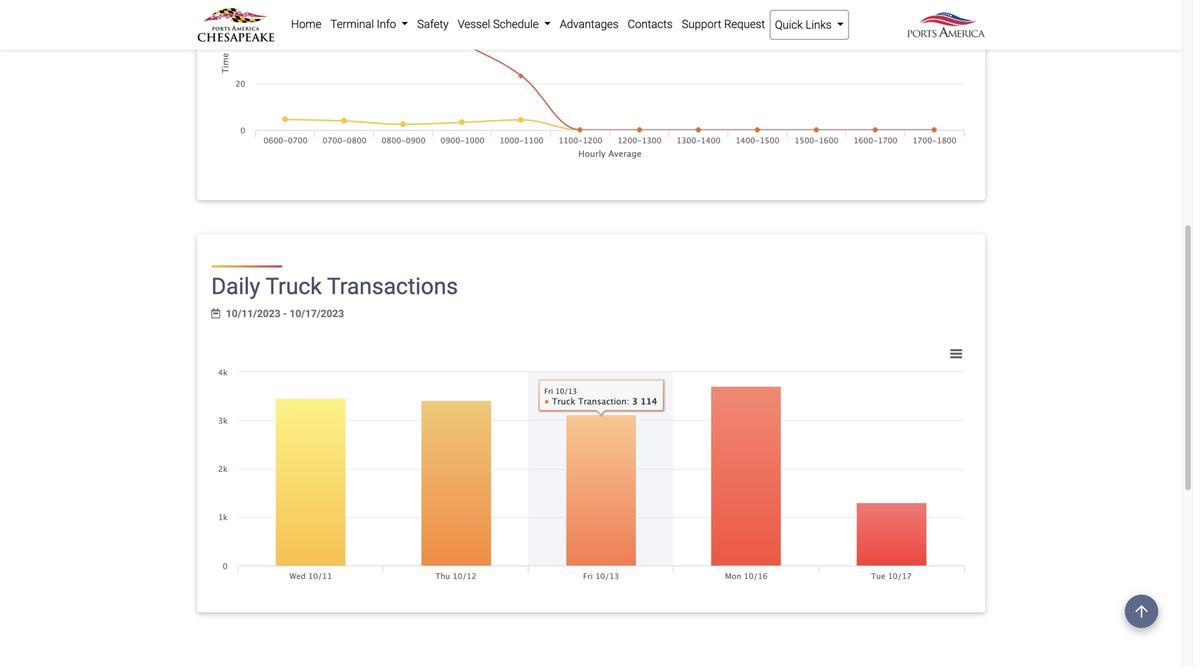 Task type: locate. For each thing, give the bounding box(es) containing it.
advantages link
[[555, 10, 623, 38]]

calendar week image
[[211, 309, 220, 319]]

quick
[[775, 18, 803, 32]]

schedule
[[493, 17, 539, 31]]

support
[[682, 17, 722, 31]]

quick links
[[775, 18, 835, 32]]

10/11/2023
[[226, 308, 281, 320]]

terminal info
[[331, 17, 399, 31]]

terminal info link
[[326, 10, 413, 38]]

vessel schedule
[[458, 17, 542, 31]]

request
[[724, 17, 765, 31]]

daily
[[211, 274, 260, 300]]

safety link
[[413, 10, 453, 38]]

home link
[[287, 10, 326, 38]]

quick links link
[[770, 10, 849, 40]]



Task type: describe. For each thing, give the bounding box(es) containing it.
contacts
[[628, 17, 673, 31]]

support request link
[[677, 10, 770, 38]]

terminal
[[331, 17, 374, 31]]

daily truck transactions
[[211, 274, 458, 300]]

advantages
[[560, 17, 619, 31]]

contacts link
[[623, 10, 677, 38]]

home
[[291, 17, 322, 31]]

10/11/2023 - 10/17/2023
[[226, 308, 344, 320]]

links
[[806, 18, 832, 32]]

vessel
[[458, 17, 490, 31]]

info
[[377, 17, 396, 31]]

support request
[[682, 17, 765, 31]]

-
[[283, 308, 287, 320]]

transactions
[[327, 274, 458, 300]]

10/17/2023
[[290, 308, 344, 320]]

go to top image
[[1125, 595, 1159, 629]]

truck
[[266, 274, 322, 300]]

vessel schedule link
[[453, 10, 555, 38]]

safety
[[417, 17, 449, 31]]



Task type: vqa. For each thing, say whether or not it's contained in the screenshot.
95
no



